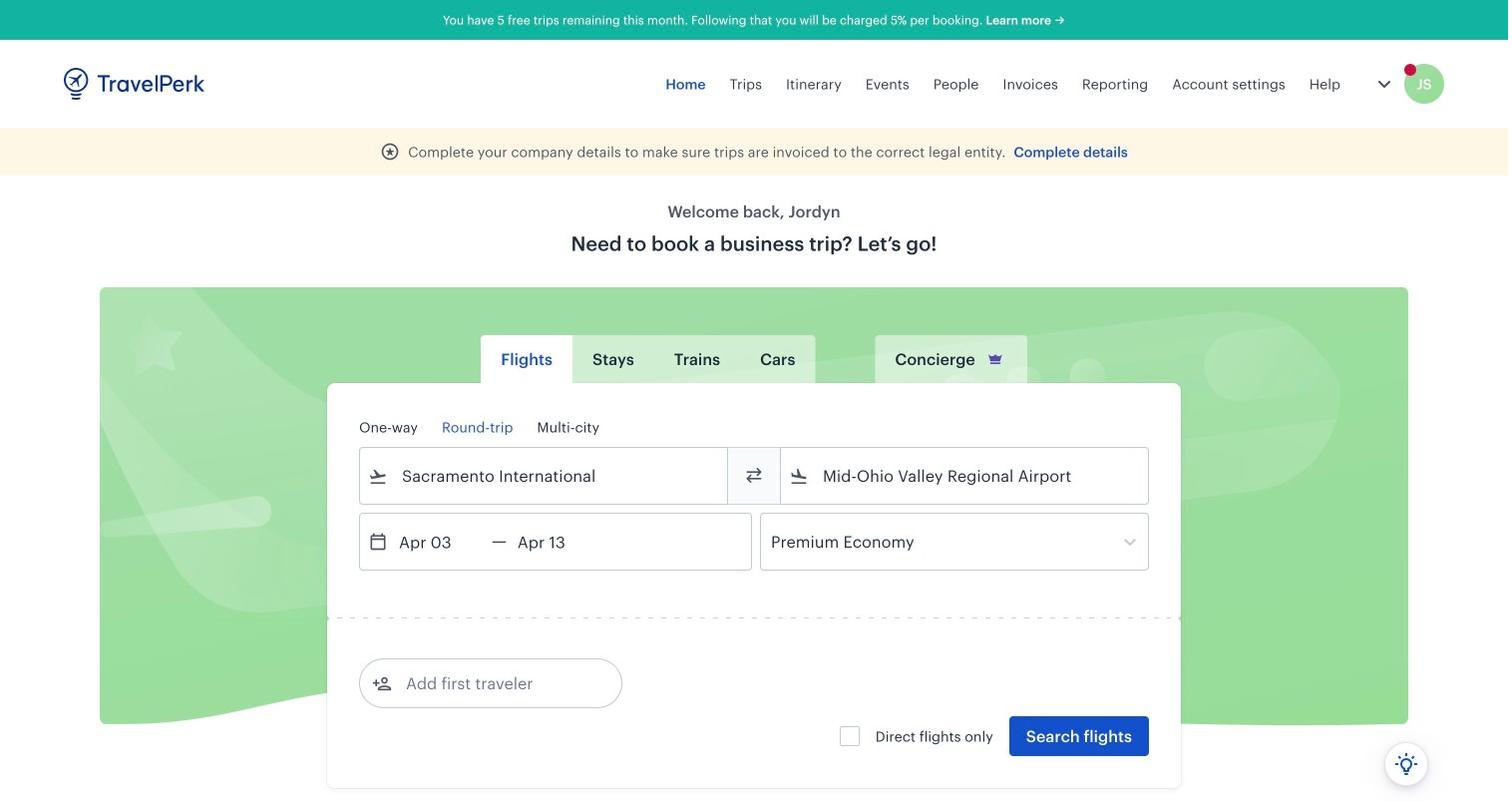 Task type: locate. For each thing, give the bounding box(es) containing it.
From search field
[[388, 460, 702, 492]]

Return text field
[[507, 514, 610, 570]]

Depart text field
[[388, 514, 492, 570]]



Task type: describe. For each thing, give the bounding box(es) containing it.
Add first traveler search field
[[392, 668, 600, 700]]

To search field
[[809, 460, 1123, 492]]



Task type: vqa. For each thing, say whether or not it's contained in the screenshot.
'Move backward to switch to the previous month.' icon
no



